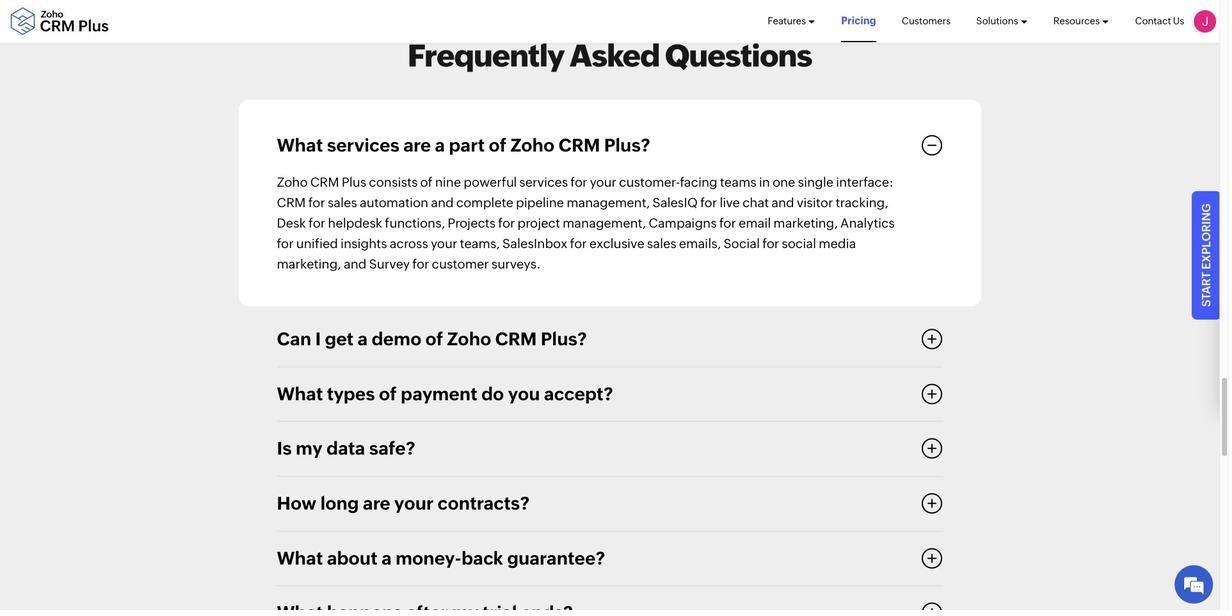 Task type: describe. For each thing, give the bounding box(es) containing it.
zoho crm plus consists of nine powerful services for your customer-facing teams in one single interface: crm for sales automation and complete pipeline management, salesiq for live chat and visitor tracking, desk for helpdesk functions, projects for project management, campaigns for email marketing, analytics for unified insights across your teams, salesinbox for exclusive sales emails, social for social media marketing, and survey for customer surveys.
[[277, 175, 895, 272]]

questions
[[665, 38, 812, 73]]

zoho for part
[[511, 135, 555, 155]]

projects
[[448, 216, 496, 231]]

0 vertical spatial management,
[[567, 195, 650, 210]]

i
[[315, 329, 321, 350]]

pricing
[[841, 15, 876, 27]]

salesiq
[[653, 195, 698, 210]]

teams,
[[460, 236, 500, 251]]

single
[[798, 175, 834, 190]]

long
[[320, 494, 359, 514]]

start exploring
[[1200, 204, 1213, 307]]

1 vertical spatial management,
[[563, 216, 646, 231]]

zoho for demo
[[447, 329, 491, 350]]

a for demo
[[358, 329, 368, 350]]

of right demo
[[426, 329, 443, 350]]

project
[[518, 216, 560, 231]]

email
[[739, 216, 771, 231]]

us
[[1173, 15, 1185, 26]]

my
[[296, 439, 323, 459]]

0 vertical spatial your
[[590, 175, 617, 190]]

is my data safe?
[[277, 439, 415, 459]]

resources link
[[1054, 1, 1110, 42]]

facing
[[680, 175, 718, 190]]

helpdesk
[[328, 216, 382, 231]]

how
[[277, 494, 316, 514]]

surveys.
[[492, 257, 541, 272]]

a for part
[[435, 135, 445, 155]]

contact
[[1135, 15, 1172, 26]]

of right types
[[379, 384, 397, 405]]

what types of payment do you accept?
[[277, 384, 613, 405]]

nine
[[435, 175, 461, 190]]

about
[[327, 548, 378, 569]]

features
[[768, 15, 806, 26]]

customers
[[902, 15, 951, 26]]

frequently
[[408, 38, 565, 73]]

are for your
[[363, 494, 390, 514]]

asked
[[570, 38, 660, 73]]

zoho inside zoho crm plus consists of nine powerful services for your customer-facing teams in one single interface: crm for sales automation and complete pipeline management, salesiq for live chat and visitor tracking, desk for helpdesk functions, projects for project management, campaigns for email marketing, analytics for unified insights across your teams, salesinbox for exclusive sales emails, social for social media marketing, and survey for customer surveys.
[[277, 175, 308, 190]]

what for what types of payment do you accept?
[[277, 384, 323, 405]]

what about a money-back guarantee?
[[277, 548, 605, 569]]

customer
[[432, 257, 489, 272]]

customer-
[[619, 175, 680, 190]]

pipeline
[[516, 195, 564, 210]]

customers link
[[902, 1, 951, 42]]

survey
[[369, 257, 410, 272]]

across
[[390, 236, 428, 251]]

james peterson image
[[1194, 10, 1217, 32]]

1 vertical spatial your
[[431, 236, 457, 251]]

features link
[[768, 1, 816, 42]]

chat
[[743, 195, 769, 210]]

contact us link
[[1135, 1, 1185, 42]]

0 vertical spatial sales
[[328, 195, 357, 210]]

part
[[449, 135, 485, 155]]

guarantee?
[[507, 548, 605, 569]]

complete
[[456, 195, 514, 210]]

2 vertical spatial your
[[394, 494, 434, 514]]

is
[[277, 439, 292, 459]]

live
[[720, 195, 740, 210]]

what for what services are a part of zoho crm plus?
[[277, 135, 323, 155]]

are for a
[[404, 135, 431, 155]]

powerful
[[464, 175, 517, 190]]

teams
[[720, 175, 757, 190]]

interface:
[[836, 175, 894, 190]]



Task type: vqa. For each thing, say whether or not it's contained in the screenshot.
safe?
yes



Task type: locate. For each thing, give the bounding box(es) containing it.
visitor
[[797, 195, 833, 210]]

of left nine
[[420, 175, 433, 190]]

social
[[724, 236, 760, 251]]

sales down plus
[[328, 195, 357, 210]]

plus? for what services are a part of zoho crm plus?
[[604, 135, 650, 155]]

your up "money-"
[[394, 494, 434, 514]]

0 horizontal spatial marketing,
[[277, 257, 341, 272]]

your left the customer-
[[590, 175, 617, 190]]

do
[[481, 384, 504, 405]]

types
[[327, 384, 375, 405]]

marketing, up 'social'
[[774, 216, 838, 231]]

frequently asked questions
[[408, 38, 812, 73]]

2 vertical spatial what
[[277, 548, 323, 569]]

0 vertical spatial plus?
[[604, 135, 650, 155]]

salesinbox
[[503, 236, 568, 251]]

and down nine
[[431, 195, 454, 210]]

services inside zoho crm plus consists of nine powerful services for your customer-facing teams in one single interface: crm for sales automation and complete pipeline management, salesiq for live chat and visitor tracking, desk for helpdesk functions, projects for project management, campaigns for email marketing, analytics for unified insights across your teams, salesinbox for exclusive sales emails, social for social media marketing, and survey for customer surveys.
[[520, 175, 568, 190]]

what for what about a money-back guarantee?
[[277, 548, 323, 569]]

a right about
[[382, 548, 392, 569]]

how long are your contracts?
[[277, 494, 530, 514]]

plus? up the customer-
[[604, 135, 650, 155]]

can
[[277, 329, 311, 350]]

1 vertical spatial plus?
[[541, 329, 587, 350]]

of inside zoho crm plus consists of nine powerful services for your customer-facing teams in one single interface: crm for sales automation and complete pipeline management, salesiq for live chat and visitor tracking, desk for helpdesk functions, projects for project management, campaigns for email marketing, analytics for unified insights across your teams, salesinbox for exclusive sales emails, social for social media marketing, and survey for customer surveys.
[[420, 175, 433, 190]]

safe?
[[369, 439, 415, 459]]

3 what from the top
[[277, 548, 323, 569]]

contracts?
[[438, 494, 530, 514]]

and
[[431, 195, 454, 210], [772, 195, 794, 210], [344, 257, 367, 272]]

1 horizontal spatial are
[[404, 135, 431, 155]]

0 horizontal spatial plus?
[[541, 329, 587, 350]]

1 horizontal spatial sales
[[647, 236, 677, 251]]

plus? up accept?
[[541, 329, 587, 350]]

plus
[[342, 175, 366, 190]]

your
[[590, 175, 617, 190], [431, 236, 457, 251], [394, 494, 434, 514]]

1 vertical spatial are
[[363, 494, 390, 514]]

marketing,
[[774, 216, 838, 231], [277, 257, 341, 272]]

1 vertical spatial a
[[358, 329, 368, 350]]

analytics
[[841, 216, 895, 231]]

start
[[1200, 272, 1213, 307]]

services up plus
[[327, 135, 400, 155]]

data
[[327, 439, 365, 459]]

insights
[[341, 236, 387, 251]]

a right get
[[358, 329, 368, 350]]

1 horizontal spatial plus?
[[604, 135, 650, 155]]

0 horizontal spatial zoho
[[277, 175, 308, 190]]

you
[[508, 384, 540, 405]]

1 horizontal spatial marketing,
[[774, 216, 838, 231]]

are
[[404, 135, 431, 155], [363, 494, 390, 514]]

0 horizontal spatial a
[[358, 329, 368, 350]]

0 horizontal spatial sales
[[328, 195, 357, 210]]

payment
[[401, 384, 478, 405]]

exclusive
[[590, 236, 645, 251]]

consists
[[369, 175, 418, 190]]

0 vertical spatial zoho
[[511, 135, 555, 155]]

for
[[571, 175, 588, 190], [308, 195, 325, 210], [701, 195, 717, 210], [309, 216, 325, 231], [498, 216, 515, 231], [720, 216, 736, 231], [277, 236, 294, 251], [570, 236, 587, 251], [763, 236, 779, 251], [413, 257, 429, 272]]

crm
[[559, 135, 600, 155], [310, 175, 339, 190], [277, 195, 306, 210], [495, 329, 537, 350]]

sales
[[328, 195, 357, 210], [647, 236, 677, 251]]

1 horizontal spatial zoho
[[447, 329, 491, 350]]

sales down the campaigns
[[647, 236, 677, 251]]

0 vertical spatial marketing,
[[774, 216, 838, 231]]

1 vertical spatial sales
[[647, 236, 677, 251]]

emails,
[[679, 236, 721, 251]]

campaigns
[[649, 216, 717, 231]]

media
[[819, 236, 856, 251]]

0 horizontal spatial and
[[344, 257, 367, 272]]

marketing, down unified
[[277, 257, 341, 272]]

0 vertical spatial are
[[404, 135, 431, 155]]

can i get a demo of zoho crm plus?
[[277, 329, 587, 350]]

2 vertical spatial a
[[382, 548, 392, 569]]

1 vertical spatial what
[[277, 384, 323, 405]]

of
[[489, 135, 507, 155], [420, 175, 433, 190], [426, 329, 443, 350], [379, 384, 397, 405]]

services
[[327, 135, 400, 155], [520, 175, 568, 190]]

2 vertical spatial zoho
[[447, 329, 491, 350]]

services up pipeline
[[520, 175, 568, 190]]

and down insights
[[344, 257, 367, 272]]

1 vertical spatial services
[[520, 175, 568, 190]]

1 horizontal spatial a
[[382, 548, 392, 569]]

in
[[759, 175, 770, 190]]

exploring
[[1200, 204, 1213, 270]]

management,
[[567, 195, 650, 210], [563, 216, 646, 231]]

2 what from the top
[[277, 384, 323, 405]]

solutions
[[977, 15, 1019, 26]]

2 horizontal spatial zoho
[[511, 135, 555, 155]]

unified
[[296, 236, 338, 251]]

back
[[462, 548, 503, 569]]

solutions link
[[977, 1, 1028, 42]]

1 horizontal spatial services
[[520, 175, 568, 190]]

your up customer
[[431, 236, 457, 251]]

1 vertical spatial zoho
[[277, 175, 308, 190]]

zoho crmplus logo image
[[10, 7, 109, 35]]

what
[[277, 135, 323, 155], [277, 384, 323, 405], [277, 548, 323, 569]]

accept?
[[544, 384, 613, 405]]

and down one at top right
[[772, 195, 794, 210]]

tracking,
[[836, 195, 889, 210]]

money-
[[396, 548, 462, 569]]

zoho up the do
[[447, 329, 491, 350]]

desk
[[277, 216, 306, 231]]

one
[[773, 175, 796, 190]]

social
[[782, 236, 816, 251]]

plus? for can i get a demo of zoho crm plus?
[[541, 329, 587, 350]]

functions,
[[385, 216, 445, 231]]

demo
[[372, 329, 422, 350]]

zoho
[[511, 135, 555, 155], [277, 175, 308, 190], [447, 329, 491, 350]]

contact us
[[1135, 15, 1185, 26]]

0 horizontal spatial services
[[327, 135, 400, 155]]

0 vertical spatial what
[[277, 135, 323, 155]]

are up the consists
[[404, 135, 431, 155]]

resources
[[1054, 15, 1100, 26]]

automation
[[360, 195, 429, 210]]

get
[[325, 329, 354, 350]]

1 horizontal spatial and
[[431, 195, 454, 210]]

are right long
[[363, 494, 390, 514]]

1 vertical spatial marketing,
[[277, 257, 341, 272]]

of right part
[[489, 135, 507, 155]]

1 what from the top
[[277, 135, 323, 155]]

what services are a part of zoho crm plus?
[[277, 135, 650, 155]]

2 horizontal spatial and
[[772, 195, 794, 210]]

zoho up powerful
[[511, 135, 555, 155]]

a left part
[[435, 135, 445, 155]]

0 horizontal spatial are
[[363, 494, 390, 514]]

pricing link
[[841, 0, 876, 43]]

0 vertical spatial services
[[327, 135, 400, 155]]

2 horizontal spatial a
[[435, 135, 445, 155]]

a
[[435, 135, 445, 155], [358, 329, 368, 350], [382, 548, 392, 569]]

zoho up desk
[[277, 175, 308, 190]]

plus?
[[604, 135, 650, 155], [541, 329, 587, 350]]

0 vertical spatial a
[[435, 135, 445, 155]]



